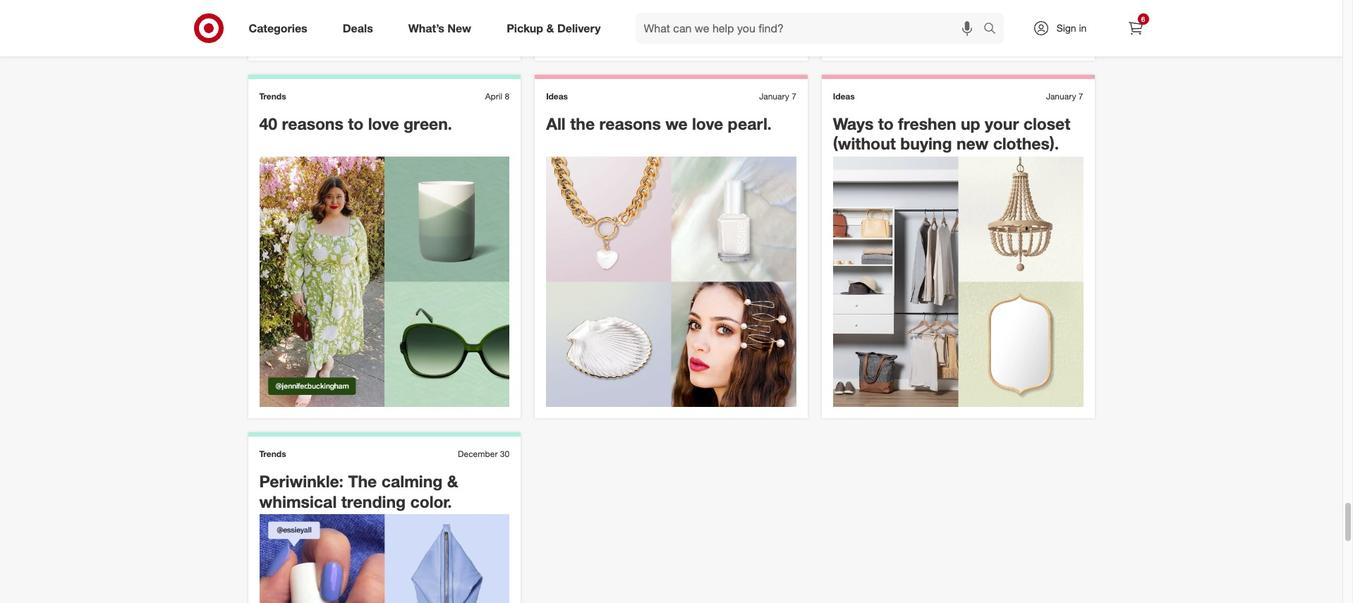 Task type: describe. For each thing, give the bounding box(es) containing it.
1 reasons from the left
[[282, 113, 344, 133]]

30
[[500, 449, 510, 459]]

ways to freshen up your closet (without buying new clothes). image
[[833, 157, 1084, 407]]

your
[[985, 113, 1019, 133]]

color.
[[410, 492, 452, 511]]

40
[[259, 113, 277, 133]]

search
[[977, 22, 1011, 36]]

april 8
[[485, 91, 510, 101]]

new
[[957, 134, 989, 153]]

7 for ways to freshen up your closet (without buying new clothes).
[[1079, 91, 1084, 101]]

periwinkle:
[[259, 471, 344, 491]]

freshen
[[899, 113, 957, 133]]

& inside the periwinkle: the calming & whimsical trending color.
[[447, 471, 458, 491]]

6 link
[[1120, 13, 1151, 44]]

(without
[[833, 134, 896, 153]]

delivery
[[557, 21, 601, 35]]

ways
[[833, 113, 874, 133]]

deals link
[[331, 13, 391, 44]]

all
[[546, 113, 566, 133]]

2 reasons from the left
[[600, 113, 661, 133]]

the
[[348, 471, 377, 491]]

periwinkle: the calming & whimsical trending color.
[[259, 471, 458, 511]]

january 7 for pearl.
[[760, 91, 797, 101]]

january for pearl.
[[760, 91, 790, 101]]

all the reasons we love pearl. image
[[546, 157, 797, 407]]

categories
[[249, 21, 308, 35]]

clothes).
[[993, 134, 1059, 153]]

january 7 for closet
[[1047, 91, 1084, 101]]

ideas for all
[[546, 91, 568, 101]]

40 reasons to love green. image
[[259, 157, 510, 407]]

we
[[666, 113, 688, 133]]

deals
[[343, 21, 373, 35]]

periwinkle: the calming & whimsical trending color. image
[[259, 515, 510, 603]]

7 for all the reasons we love pearl.
[[792, 91, 797, 101]]

categories link
[[237, 13, 325, 44]]



Task type: locate. For each thing, give the bounding box(es) containing it.
1 january from the left
[[760, 91, 790, 101]]

2 january 7 from the left
[[1047, 91, 1084, 101]]

0 horizontal spatial love
[[368, 113, 399, 133]]

0 horizontal spatial 7
[[792, 91, 797, 101]]

buying
[[901, 134, 952, 153]]

2 love from the left
[[692, 113, 723, 133]]

january 7
[[760, 91, 797, 101], [1047, 91, 1084, 101]]

jeweled accents are taking over winter style. image
[[546, 0, 797, 49]]

8
[[505, 91, 510, 101]]

1 trends from the top
[[259, 91, 286, 101]]

1 ideas from the left
[[546, 91, 568, 101]]

whimsical
[[259, 492, 337, 511]]

0 horizontal spatial ideas
[[546, 91, 568, 101]]

january 7 up pearl.
[[760, 91, 797, 101]]

0 horizontal spatial january 7
[[760, 91, 797, 101]]

the cancer starter pack image
[[833, 0, 1084, 49]]

1 love from the left
[[368, 113, 399, 133]]

trends for periwinkle:
[[259, 449, 286, 459]]

to inside ways to freshen up your closet (without buying new clothes).
[[878, 113, 894, 133]]

1 horizontal spatial january 7
[[1047, 91, 1084, 101]]

1 horizontal spatial ideas
[[833, 91, 855, 101]]

7
[[792, 91, 797, 101], [1079, 91, 1084, 101]]

january
[[760, 91, 790, 101], [1047, 91, 1077, 101]]

what's new
[[408, 21, 472, 35]]

2 trends from the top
[[259, 449, 286, 459]]

0 vertical spatial trends
[[259, 91, 286, 101]]

1 horizontal spatial reasons
[[600, 113, 661, 133]]

2 january from the left
[[1047, 91, 1077, 101]]

2 ideas from the left
[[833, 91, 855, 101]]

pearl.
[[728, 113, 772, 133]]

0 horizontal spatial &
[[447, 471, 458, 491]]

april
[[485, 91, 503, 101]]

&
[[547, 21, 554, 35], [447, 471, 458, 491]]

january up closet
[[1047, 91, 1077, 101]]

trends up periwinkle:
[[259, 449, 286, 459]]

& right pickup
[[547, 21, 554, 35]]

1 horizontal spatial love
[[692, 113, 723, 133]]

trends
[[259, 91, 286, 101], [259, 449, 286, 459]]

calming
[[382, 471, 443, 491]]

in
[[1079, 22, 1087, 34]]

new
[[448, 21, 472, 35]]

love right we
[[692, 113, 723, 133]]

1 vertical spatial &
[[447, 471, 458, 491]]

up
[[961, 113, 981, 133]]

0 horizontal spatial reasons
[[282, 113, 344, 133]]

sign in
[[1057, 22, 1087, 34]]

to
[[348, 113, 364, 133], [878, 113, 894, 133]]

what's
[[408, 21, 445, 35]]

40 reasons to love green.
[[259, 113, 452, 133]]

7 down in
[[1079, 91, 1084, 101]]

fresh linen looks for you & your home. image
[[259, 0, 510, 49]]

1 horizontal spatial &
[[547, 21, 554, 35]]

7 down what can we help you find? suggestions appear below search box
[[792, 91, 797, 101]]

1 horizontal spatial january
[[1047, 91, 1077, 101]]

ideas
[[546, 91, 568, 101], [833, 91, 855, 101]]

pickup & delivery
[[507, 21, 601, 35]]

ways to freshen up your closet (without buying new clothes).
[[833, 113, 1071, 153]]

green.
[[404, 113, 452, 133]]

trending
[[341, 492, 406, 511]]

2 to from the left
[[878, 113, 894, 133]]

search button
[[977, 13, 1011, 47]]

0 vertical spatial &
[[547, 21, 554, 35]]

what's new link
[[396, 13, 489, 44]]

1 horizontal spatial 7
[[1079, 91, 1084, 101]]

ideas up all
[[546, 91, 568, 101]]

ideas up ways
[[833, 91, 855, 101]]

pickup & delivery link
[[495, 13, 619, 44]]

0 horizontal spatial january
[[760, 91, 790, 101]]

reasons
[[282, 113, 344, 133], [600, 113, 661, 133]]

december 30
[[458, 449, 510, 459]]

1 january 7 from the left
[[760, 91, 797, 101]]

january for closet
[[1047, 91, 1077, 101]]

What can we help you find? suggestions appear below search field
[[636, 13, 987, 44]]

reasons left we
[[600, 113, 661, 133]]

6
[[1142, 15, 1146, 23]]

sign
[[1057, 22, 1077, 34]]

1 horizontal spatial to
[[878, 113, 894, 133]]

love
[[368, 113, 399, 133], [692, 113, 723, 133]]

1 to from the left
[[348, 113, 364, 133]]

closet
[[1024, 113, 1071, 133]]

& up color.
[[447, 471, 458, 491]]

sign in link
[[1021, 13, 1109, 44]]

1 7 from the left
[[792, 91, 797, 101]]

trends up 40
[[259, 91, 286, 101]]

ideas for ways
[[833, 91, 855, 101]]

january 7 up closet
[[1047, 91, 1084, 101]]

1 vertical spatial trends
[[259, 449, 286, 459]]

0 horizontal spatial to
[[348, 113, 364, 133]]

all the reasons we love pearl.
[[546, 113, 772, 133]]

trends for 40
[[259, 91, 286, 101]]

january up pearl.
[[760, 91, 790, 101]]

reasons right 40
[[282, 113, 344, 133]]

2 7 from the left
[[1079, 91, 1084, 101]]

pickup
[[507, 21, 543, 35]]

the
[[570, 113, 595, 133]]

love left green.
[[368, 113, 399, 133]]

december
[[458, 449, 498, 459]]



Task type: vqa. For each thing, say whether or not it's contained in the screenshot.


